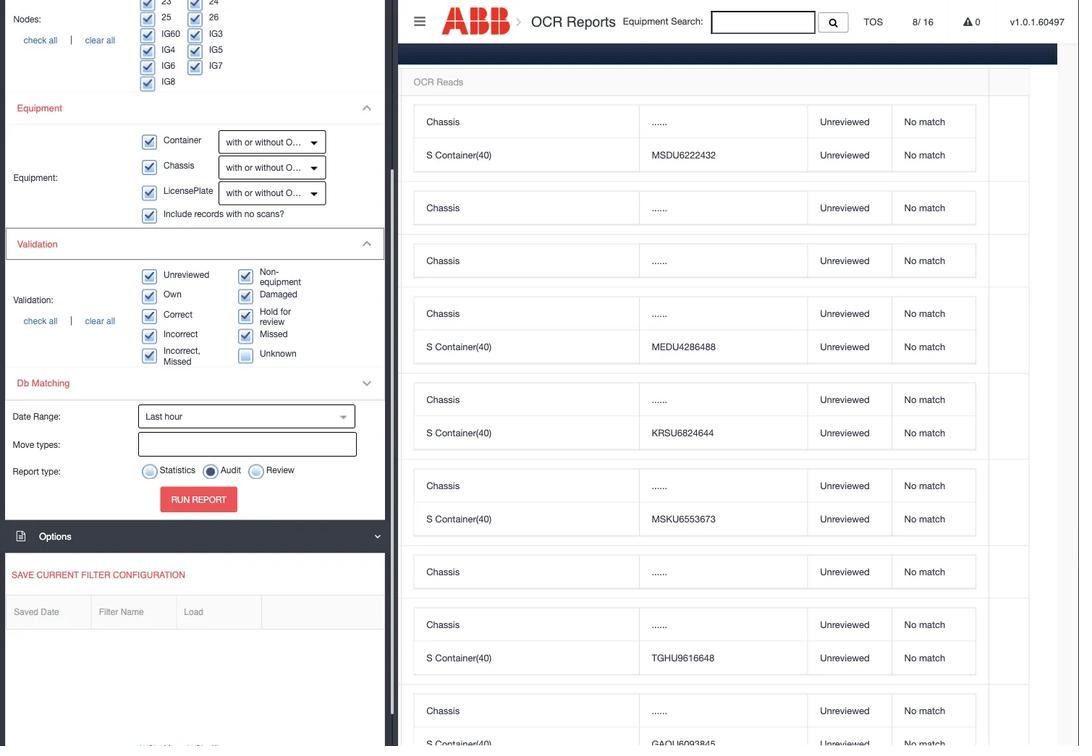 Task type: locate. For each thing, give the bounding box(es) containing it.
16 down the ap20231016001776
[[100, 140, 110, 151]]

check all inside validation menu item
[[24, 316, 58, 326]]

10- down ap20231016001774
[[86, 332, 100, 343]]

unreviewed cell for ninth no match cell from the top of the grid containing ocr reads
[[807, 469, 891, 503]]

13:23:56
[[113, 418, 150, 430]]

0 vertical spatial equipment
[[623, 16, 668, 27]]

3 s from the top
[[426, 427, 433, 438]]

ap20231016001776 2023-10-16 13:24:54
[[61, 125, 150, 151]]

2 unreviewed cell from the top
[[807, 138, 891, 172]]

...... for third no match cell from the top
[[652, 202, 667, 213]]

16 for 26
[[100, 574, 110, 585]]

16 right the "8/"
[[923, 16, 934, 27]]

search image
[[829, 18, 838, 27]]

2 clear from the top
[[85, 316, 104, 326]]

no match for third no match cell from the top
[[904, 202, 945, 213]]

2 ...... from the top
[[652, 202, 667, 213]]

1 clear all from the top
[[85, 35, 115, 46]]

...... cell for chassis cell related to 4th no match cell
[[639, 244, 807, 277]]

clear all
[[85, 35, 115, 46], [85, 316, 115, 326]]

...... for 11th no match cell from the top
[[652, 566, 667, 577]]

chassis cell
[[414, 105, 639, 138], [414, 191, 639, 225], [414, 244, 639, 277], [414, 297, 639, 330], [414, 383, 639, 416], [414, 469, 639, 503], [414, 556, 639, 589], [414, 608, 639, 642], [414, 695, 639, 728]]

6 10- from the top
[[86, 574, 100, 585]]

3 no match from the top
[[904, 202, 945, 213]]

2023- right range: on the left
[[61, 418, 86, 430]]

ap20231016001772
[[61, 403, 147, 414]]

25 up ig60
[[162, 12, 171, 22]]

4 s container(40) cell from the top
[[414, 503, 639, 536]]

menu
[[5, 0, 385, 401]]

chassis for chassis cell related to ninth no match cell from the top of the grid containing ocr reads
[[426, 480, 460, 491]]

tab
[[51, 40, 102, 64]]

check all link inside validation menu item
[[13, 316, 68, 326]]

25
[[162, 12, 171, 22], [244, 133, 254, 144]]

3 unreviewed cell from the top
[[807, 191, 891, 225]]

16 inside ap20231016001772 2023-10-16 13:23:56
[[100, 418, 110, 430]]

16 down ap20231016001773
[[100, 574, 110, 585]]

2 container(40) from the top
[[435, 341, 491, 352]]

16 for 23
[[100, 210, 110, 221]]

0 vertical spatial check all
[[24, 35, 58, 46]]

0 vertical spatial clear
[[85, 35, 104, 46]]

3 10- from the top
[[86, 263, 100, 274]]

cell containing ap20231016001776
[[49, 96, 231, 182]]

unreviewed cell for 8th no match cell
[[807, 416, 891, 450]]

or
[[245, 137, 252, 147], [245, 162, 252, 172], [245, 188, 252, 198]]

...... cell for chassis cell corresponding to tenth no match cell from the bottom of the grid containing ocr reads
[[639, 297, 807, 330]]

no match for seventh no match cell
[[904, 394, 945, 405]]

5 no match from the top
[[904, 308, 945, 319]]

without for container
[[255, 137, 284, 147]]

date
[[13, 411, 31, 421], [41, 607, 59, 617]]

correct
[[164, 309, 192, 319]]

3 with or without ocr from the top
[[226, 188, 305, 198]]

check all link down validation:
[[13, 316, 68, 326]]

own
[[164, 289, 182, 299]]

10- inside ap20231016001772 2023-10-16 13:23:56
[[86, 418, 100, 430]]

25 inside cell
[[244, 133, 254, 144]]

clear all up 13:24:16 at the top left of page
[[85, 316, 115, 326]]

check all for nodes:
[[24, 35, 58, 46]]

1 vertical spatial reports
[[111, 48, 154, 59]]

row containing ap20231016001777
[[49, 182, 1029, 235]]

5 chassis cell from the top
[[414, 383, 639, 416]]

1 horizontal spatial equipment
[[623, 16, 668, 27]]

unreviewed cell for seventh no match cell
[[807, 383, 891, 416]]

ocr reports
[[527, 13, 616, 30]]

check all down nodes: in the left of the page
[[24, 35, 58, 46]]

unreviewed
[[820, 116, 870, 127], [820, 149, 870, 160], [820, 202, 870, 213], [820, 255, 870, 266], [164, 269, 209, 279], [820, 308, 870, 319], [820, 341, 870, 352], [820, 394, 870, 405], [820, 427, 870, 438], [820, 480, 870, 491], [820, 513, 870, 524], [820, 566, 870, 577], [820, 619, 870, 630], [820, 652, 870, 663], [820, 705, 870, 716]]

cell
[[49, 96, 231, 182], [988, 96, 1029, 182], [49, 182, 231, 235], [988, 182, 1029, 235], [49, 235, 231, 288], [988, 235, 1029, 288], [49, 288, 231, 374], [297, 288, 401, 374], [988, 288, 1029, 374], [49, 374, 231, 460], [231, 374, 297, 460], [297, 374, 401, 460], [988, 374, 1029, 460], [49, 460, 231, 546], [231, 460, 297, 546], [297, 460, 401, 546], [988, 460, 1029, 546], [49, 546, 231, 599], [988, 546, 1029, 599], [231, 599, 297, 685], [297, 599, 401, 685], [988, 599, 1029, 685], [49, 685, 231, 746], [231, 685, 297, 746], [297, 685, 401, 746], [988, 685, 1029, 746], [414, 728, 639, 746], [639, 728, 807, 746], [807, 728, 891, 746], [891, 728, 976, 746]]

include records with no scans?
[[164, 209, 284, 219]]

unreviewed cell for 13th no match cell
[[807, 642, 891, 675]]

with or without ocr for container
[[226, 137, 305, 147]]

...... cell for 1st no match cell from the bottom chassis cell
[[639, 695, 807, 728]]

1 clear all link from the top
[[75, 35, 126, 46]]

0 horizontal spatial date
[[13, 411, 31, 421]]

None field
[[711, 11, 816, 34], [139, 434, 157, 456], [711, 11, 816, 34], [139, 434, 157, 456]]

5 no match cell from the top
[[891, 297, 976, 330]]

5 container(40) from the top
[[435, 652, 491, 663]]

10- down ap20231016001777
[[86, 210, 100, 221]]

reports inside the reports link
[[111, 48, 154, 59]]

7 no match from the top
[[904, 394, 945, 405]]

16 inside ap20231016001773 2023-10-16 13:23:58
[[100, 574, 110, 585]]

0 vertical spatial 26
[[209, 12, 219, 22]]

exit for 26
[[310, 566, 330, 578]]

date right "saved" at left bottom
[[41, 607, 59, 617]]

exit right 25 cell
[[310, 133, 330, 144]]

12 no match from the top
[[904, 619, 945, 630]]

no match for 14th no match cell from the bottom
[[904, 116, 945, 127]]

equipment for equipment
[[17, 103, 62, 113]]

9 chassis cell from the top
[[414, 695, 639, 728]]

validation menu item
[[6, 228, 384, 367]]

1 vertical spatial report
[[192, 494, 226, 504]]

clear all link inside validation menu item
[[75, 316, 126, 326]]

tos
[[864, 16, 883, 27]]

clear all link left "ig4"
[[75, 35, 126, 46]]

6 chassis cell from the top
[[414, 469, 639, 503]]

...... cell
[[639, 105, 807, 138], [639, 191, 807, 225], [639, 244, 807, 277], [639, 297, 807, 330], [639, 383, 807, 416], [639, 469, 807, 503], [639, 556, 807, 589], [639, 608, 807, 642], [639, 695, 807, 728]]

2023- inside the ap20231016001776 2023-10-16 13:24:54
[[61, 140, 86, 151]]

equipment search:
[[623, 16, 711, 27]]

scans?
[[257, 209, 284, 219]]

2 no match from the top
[[904, 149, 945, 160]]

2023- inside ap20231016001772 2023-10-16 13:23:56
[[61, 418, 86, 430]]

12 unreviewed cell from the top
[[807, 608, 891, 642]]

14 no match from the top
[[904, 705, 945, 716]]

6 unreviewed cell from the top
[[807, 330, 891, 364]]

9 unreviewed cell from the top
[[807, 469, 891, 503]]

check for validation:
[[24, 316, 46, 326]]

ap20231016001773
[[61, 559, 147, 570]]

exit for 23
[[310, 202, 330, 213]]

last hour
[[146, 411, 182, 421]]

check inside validation menu item
[[24, 316, 46, 326]]

10- for 13:24:31
[[86, 263, 100, 274]]

1 vertical spatial clear all
[[85, 316, 115, 326]]

1 check all link from the top
[[13, 35, 68, 46]]

1 vertical spatial missed
[[164, 356, 192, 366]]

row
[[49, 96, 1029, 182], [414, 105, 976, 138], [414, 138, 976, 172], [49, 182, 1029, 235], [414, 191, 976, 225], [49, 235, 1029, 288], [414, 244, 976, 277], [49, 288, 1029, 374], [414, 297, 976, 330], [414, 330, 976, 364], [49, 374, 1029, 460], [414, 383, 976, 416], [414, 416, 976, 450], [49, 460, 1029, 546], [414, 469, 976, 503], [414, 503, 976, 536], [49, 546, 1029, 599], [414, 556, 976, 589], [6, 596, 384, 630], [49, 599, 1029, 685], [414, 608, 976, 642], [414, 642, 976, 675], [49, 685, 1029, 746], [414, 695, 976, 728], [414, 728, 976, 746]]

5 ...... cell from the top
[[639, 383, 807, 416]]

incorrect,
[[164, 346, 200, 356]]

statistics
[[160, 465, 195, 475]]

s container(40) cell for msku6553673
[[414, 503, 639, 536]]

0 vertical spatial |
[[68, 34, 75, 45]]

ig5
[[209, 44, 223, 54]]

4 unreviewed cell from the top
[[807, 244, 891, 277]]

10 unreviewed cell from the top
[[807, 503, 891, 536]]

unreviewed for tenth no match cell from the bottom of the grid containing ocr reads
[[820, 308, 870, 319]]

3 or from the top
[[245, 188, 252, 198]]

container(40)
[[435, 149, 491, 160], [435, 341, 491, 352], [435, 427, 491, 438], [435, 513, 491, 524], [435, 652, 491, 663]]

ap20231016001777
[[61, 195, 147, 206]]

reads
[[437, 76, 463, 87]]

run report button
[[160, 487, 237, 512]]

chassis cell for 12th no match cell from the top of the grid containing ocr reads
[[414, 608, 639, 642]]

unreviewed for ninth no match cell from the top of the grid containing ocr reads
[[820, 480, 870, 491]]

10 match from the top
[[919, 513, 945, 524]]

10- down the ap20231016001776
[[86, 140, 100, 151]]

0 vertical spatial check all link
[[13, 35, 68, 46]]

2023- down the ap20231016001776
[[61, 140, 86, 151]]

missed down incorrect,
[[164, 356, 192, 366]]

clear inside validation menu item
[[85, 316, 104, 326]]

no match for 10th no match cell from the top
[[904, 513, 945, 524]]

1 vertical spatial clear all link
[[75, 316, 126, 326]]

7 ...... cell from the top
[[639, 556, 807, 589]]

|
[[68, 34, 75, 45], [68, 315, 75, 325]]

1 unreviewed cell from the top
[[807, 105, 891, 138]]

0 horizontal spatial missed
[[164, 356, 192, 366]]

check for nodes:
[[24, 35, 46, 46]]

or for container
[[245, 137, 252, 147]]

exit cell for 25
[[297, 96, 401, 182]]

clear all for nodes:
[[85, 35, 115, 46]]

13 no from the top
[[904, 652, 916, 663]]

check down nodes: in the left of the page
[[24, 35, 46, 46]]

0 vertical spatial clear all link
[[75, 35, 126, 46]]

1 with or without ocr from the top
[[226, 137, 305, 147]]

| inside validation menu item
[[68, 315, 75, 325]]

1 horizontal spatial date
[[41, 607, 59, 617]]

chassis cell for 11th no match cell from the top
[[414, 556, 639, 589]]

damaged
[[260, 289, 297, 299]]

2023- inside ap20231016001774 2023-10-16 13:24:16
[[61, 332, 86, 343]]

2 | from the top
[[68, 315, 75, 325]]

2 clear all from the top
[[85, 316, 115, 326]]

...... cell for 12th no match cell from the top of the grid containing ocr reads chassis cell
[[639, 608, 807, 642]]

2 exit from the top
[[310, 202, 330, 213]]

types:
[[37, 439, 60, 449]]

26 cell
[[231, 546, 297, 599]]

2 check from the top
[[24, 316, 46, 326]]

1 2023- from the top
[[61, 140, 86, 151]]

12 match from the top
[[919, 619, 945, 630]]

0 vertical spatial ig3
[[209, 28, 223, 38]]

8 chassis cell from the top
[[414, 608, 639, 642]]

1 without from the top
[[255, 137, 284, 147]]

0 vertical spatial report
[[13, 466, 39, 477]]

ig3
[[209, 28, 223, 38], [244, 325, 258, 336]]

0 horizontal spatial equipment
[[17, 103, 62, 113]]

grid
[[49, 69, 1029, 746]]

11 unreviewed cell from the top
[[807, 556, 891, 589]]

16 inside the ap20231016001776 2023-10-16 13:24:54
[[100, 140, 110, 151]]

or for licenseplate
[[245, 188, 252, 198]]

exit cell
[[297, 96, 401, 182], [297, 182, 401, 235], [297, 235, 401, 288], [297, 546, 401, 599]]

10- down the "ap20231016001772"
[[86, 418, 100, 430]]

1 horizontal spatial 26
[[244, 566, 254, 578]]

13:24:54
[[113, 140, 150, 151]]

check all
[[24, 35, 58, 46], [24, 316, 58, 326]]

16 down ap20231016001775 on the left
[[100, 263, 110, 274]]

10- for 13:23:56
[[86, 418, 100, 430]]

5 s container(40) cell from the top
[[414, 642, 639, 675]]

14 match from the top
[[919, 705, 945, 716]]

equipment
[[623, 16, 668, 27], [17, 103, 62, 113]]

4 ...... from the top
[[652, 308, 667, 319]]

1 vertical spatial check all
[[24, 316, 58, 326]]

report
[[13, 466, 39, 477], [192, 494, 226, 504]]

1 vertical spatial 25
[[244, 133, 254, 144]]

krsu6824644
[[652, 427, 714, 438]]

10- inside ap20231016001773 2023-10-16 13:23:58
[[86, 574, 100, 585]]

ig3 left the review
[[244, 325, 258, 336]]

1 chassis cell from the top
[[414, 105, 639, 138]]

2023- inside ap20231016001777 2023-10-16 13:25:03
[[61, 210, 86, 221]]

s container(40) for krsu6824644
[[426, 427, 491, 438]]

1 horizontal spatial missed
[[260, 329, 288, 339]]

0 horizontal spatial 25
[[162, 12, 171, 22]]

7 ...... from the top
[[652, 566, 667, 577]]

25 down equipment link
[[244, 133, 254, 144]]

9 ...... from the top
[[652, 705, 667, 716]]

4 2023- from the top
[[61, 332, 86, 343]]

validation
[[17, 239, 58, 249]]

chassis for chassis cell related to 4th no match cell
[[426, 255, 460, 266]]

equipment left the search:
[[623, 16, 668, 27]]

load
[[184, 607, 203, 617]]

reports link
[[101, 40, 164, 69]]

cell containing ap20231016001774
[[49, 288, 231, 374]]

report right run
[[192, 494, 226, 504]]

missed
[[260, 329, 288, 339], [164, 356, 192, 366]]

| left the reports link
[[68, 34, 75, 45]]

1 check from the top
[[24, 35, 46, 46]]

check all down validation:
[[24, 316, 58, 326]]

unreviewed cell for 11th no match cell from the top
[[807, 556, 891, 589]]

10- inside ap20231016001774 2023-10-16 13:24:16
[[86, 332, 100, 343]]

2 check all link from the top
[[13, 316, 68, 326]]

5 no from the top
[[904, 308, 916, 319]]

1 vertical spatial 26
[[244, 566, 254, 578]]

13 unreviewed cell from the top
[[807, 642, 891, 675]]

clear all link
[[75, 35, 126, 46], [75, 316, 126, 326]]

exit right scans?
[[310, 202, 330, 213]]

...... cell for chassis cell related to ninth no match cell from the top of the grid containing ocr reads
[[639, 469, 807, 503]]

1 s container(40) cell from the top
[[414, 138, 639, 172]]

1 horizontal spatial ig3
[[244, 325, 258, 336]]

4 10- from the top
[[86, 332, 100, 343]]

0 vertical spatial with or without ocr
[[226, 137, 305, 147]]

2023- down ap20231016001774
[[61, 332, 86, 343]]

2 without from the top
[[255, 162, 284, 172]]

report left the type:
[[13, 466, 39, 477]]

1 or from the top
[[245, 137, 252, 147]]

ocr reads
[[414, 76, 463, 87]]

1 horizontal spatial reports
[[566, 13, 616, 30]]

16
[[923, 16, 934, 27], [100, 140, 110, 151], [100, 210, 110, 221], [100, 263, 110, 274], [100, 332, 110, 343], [100, 418, 110, 430], [100, 574, 110, 585]]

0 vertical spatial 25
[[162, 12, 171, 22]]

reports
[[566, 13, 616, 30], [111, 48, 154, 59]]

chassis cell for ninth no match cell from the top of the grid containing ocr reads
[[414, 469, 639, 503]]

unknown
[[260, 349, 297, 359]]

ap20231016001776
[[61, 125, 147, 136]]

14 no match cell from the top
[[891, 695, 976, 728]]

unreviewed for 1st no match cell from the bottom
[[820, 705, 870, 716]]

5 unreviewed cell from the top
[[807, 297, 891, 330]]

7 unreviewed cell from the top
[[807, 383, 891, 416]]

check all link down nodes: in the left of the page
[[13, 35, 68, 46]]

check
[[24, 35, 46, 46], [24, 316, 46, 326]]

filter name link
[[92, 596, 176, 629]]

| for nodes:
[[68, 34, 75, 45]]

report inside run report button
[[192, 494, 226, 504]]

2023- down ap20231016001777
[[61, 210, 86, 221]]

cell containing ap20231016001777
[[49, 182, 231, 235]]

s container(40)
[[426, 149, 491, 160], [426, 341, 491, 352], [426, 427, 491, 438], [426, 513, 491, 524], [426, 652, 491, 663]]

s container(40) cell
[[414, 138, 639, 172], [414, 330, 639, 364], [414, 416, 639, 450], [414, 503, 639, 536], [414, 642, 639, 675]]

2 vertical spatial or
[[245, 188, 252, 198]]

...... for 14th no match cell from the bottom
[[652, 116, 667, 127]]

10- inside the ap20231016001776 2023-10-16 13:24:54
[[86, 140, 100, 151]]

2023- for 2023-10-16 13:23:58
[[61, 574, 86, 585]]

0 vertical spatial date
[[13, 411, 31, 421]]

26 up load link on the bottom
[[244, 566, 254, 578]]

exit
[[310, 133, 330, 144], [310, 202, 330, 213], [310, 255, 330, 266], [310, 566, 330, 578]]

ocr
[[531, 13, 563, 30], [414, 76, 434, 87], [286, 137, 305, 147], [286, 162, 305, 172], [286, 188, 305, 198]]

2023- inside ap20231016001773 2023-10-16 13:23:58
[[61, 574, 86, 585]]

4 container(40) from the top
[[435, 513, 491, 524]]

ig3 up the ig5
[[209, 28, 223, 38]]

s container(40) cell for krsu6824644
[[414, 416, 639, 450]]

tab list
[[48, 40, 1057, 746]]

0 vertical spatial check
[[24, 35, 46, 46]]

1 vertical spatial check
[[24, 316, 46, 326]]

10- down ap20231016001775 on the left
[[86, 263, 100, 274]]

cell containing ap20231016001772
[[49, 374, 231, 460]]

chassis for chassis cell corresponding to 11th no match cell from the top
[[426, 566, 460, 577]]

exit for 25
[[310, 133, 330, 144]]

8 ...... cell from the top
[[639, 608, 807, 642]]

with
[[226, 137, 242, 147], [226, 162, 242, 172], [226, 188, 242, 198], [226, 209, 242, 219]]

16 down ap20231016001774
[[100, 332, 110, 343]]

13 no match from the top
[[904, 652, 945, 663]]

1 vertical spatial ig3
[[244, 325, 258, 336]]

16 inside ap20231016001774 2023-10-16 13:24:16
[[100, 332, 110, 343]]

8 no match from the top
[[904, 427, 945, 438]]

2 chassis cell from the top
[[414, 191, 639, 225]]

no
[[904, 116, 916, 127], [904, 149, 916, 160], [904, 202, 916, 213], [904, 255, 916, 266], [904, 308, 916, 319], [904, 341, 916, 352], [904, 394, 916, 405], [904, 427, 916, 438], [904, 480, 916, 491], [904, 513, 916, 524], [904, 566, 916, 577], [904, 619, 916, 630], [904, 652, 916, 663], [904, 705, 916, 716]]

chassis cell for seventh no match cell
[[414, 383, 639, 416]]

23 cell
[[231, 182, 297, 235]]

date left range: on the left
[[13, 411, 31, 421]]

0 horizontal spatial ig3
[[209, 28, 223, 38]]

10- down ap20231016001773
[[86, 574, 100, 585]]

check down validation:
[[24, 316, 46, 326]]

2023- for 2023-10-16 13:24:31
[[61, 263, 86, 274]]

clear
[[85, 35, 104, 46], [85, 316, 104, 326]]

4 with from the top
[[226, 209, 242, 219]]

for
[[280, 306, 291, 316]]

ocr for container
[[286, 137, 305, 147]]

ocr inside row
[[414, 76, 434, 87]]

medu4286488 cell
[[639, 330, 807, 364]]

2 vertical spatial without
[[255, 188, 284, 198]]

msku6553673
[[652, 513, 716, 524]]

0 vertical spatial clear all
[[85, 35, 115, 46]]

16 down the "ap20231016001772"
[[100, 418, 110, 430]]

| up matching
[[68, 315, 75, 325]]

1 match from the top
[[919, 116, 945, 127]]

13:25:03
[[113, 210, 150, 221]]

1 vertical spatial or
[[245, 162, 252, 172]]

clear all left "ig4"
[[85, 35, 115, 46]]

unreviewed cell
[[807, 105, 891, 138], [807, 138, 891, 172], [807, 191, 891, 225], [807, 244, 891, 277], [807, 297, 891, 330], [807, 330, 891, 364], [807, 383, 891, 416], [807, 416, 891, 450], [807, 469, 891, 503], [807, 503, 891, 536], [807, 556, 891, 589], [807, 608, 891, 642], [807, 642, 891, 675], [807, 695, 891, 728]]

1 vertical spatial with or without ocr
[[226, 162, 305, 172]]

0 vertical spatial without
[[255, 137, 284, 147]]

1 horizontal spatial 25
[[244, 133, 254, 144]]

clear all inside validation menu item
[[85, 316, 115, 326]]

check all for validation:
[[24, 316, 58, 326]]

2 with from the top
[[226, 162, 242, 172]]

equipment inside menu item
[[17, 103, 62, 113]]

chassis for chassis cell for third no match cell from the top
[[426, 202, 460, 213]]

clear all link up 13:24:16 at the top left of page
[[75, 316, 126, 326]]

5 ...... from the top
[[652, 394, 667, 405]]

1 exit from the top
[[310, 133, 330, 144]]

...... for ninth no match cell from the top of the grid containing ocr reads
[[652, 480, 667, 491]]

1 s container(40) from the top
[[426, 149, 491, 160]]

unreviewed for 12th no match cell from the top of the grid containing ocr reads
[[820, 619, 870, 630]]

1 vertical spatial check all link
[[13, 316, 68, 326]]

unreviewed cell for 2nd no match cell from the top of the grid containing ocr reads
[[807, 138, 891, 172]]

10- inside ap20231016001777 2023-10-16 13:25:03
[[86, 210, 100, 221]]

1 vertical spatial equipment
[[17, 103, 62, 113]]

row group
[[49, 96, 1029, 746], [414, 105, 976, 172], [414, 297, 976, 364], [414, 383, 976, 450], [414, 469, 976, 536], [414, 608, 976, 675], [414, 695, 976, 746]]

6 no match cell from the top
[[891, 330, 976, 364]]

tos button
[[849, 0, 897, 43]]

1 10- from the top
[[86, 140, 100, 151]]

2023- down ap20231016001775 on the left
[[61, 263, 86, 274]]

s container(40) for tghu9616648
[[426, 652, 491, 663]]

clear for validation:
[[85, 316, 104, 326]]

0 horizontal spatial 26
[[209, 12, 219, 22]]

0 horizontal spatial report
[[13, 466, 39, 477]]

26 up the ig5
[[209, 12, 219, 22]]

equipment up the ap20231016001776
[[17, 103, 62, 113]]

date range:
[[13, 411, 61, 421]]

clear all link for nodes:
[[75, 35, 126, 46]]

2 s container(40) cell from the top
[[414, 330, 639, 364]]

3 with from the top
[[226, 188, 242, 198]]

ocr for licenseplate
[[286, 188, 305, 198]]

unreviewed inside validation menu item
[[164, 269, 209, 279]]

0 vertical spatial or
[[245, 137, 252, 147]]

0 horizontal spatial reports
[[111, 48, 154, 59]]

2023- down ap20231016001773
[[61, 574, 86, 585]]

hour
[[165, 411, 182, 421]]

3 s container(40) from the top
[[426, 427, 491, 438]]

10- inside ap20231016001775 2023-10-16 13:24:31
[[86, 263, 100, 274]]

1 vertical spatial clear
[[85, 316, 104, 326]]

1 vertical spatial |
[[68, 315, 75, 325]]

chassis inside 'equipment' menu item
[[164, 160, 194, 170]]

2 vertical spatial with or without ocr
[[226, 188, 305, 198]]

no match for ninth no match cell from the top of the grid containing ocr reads
[[904, 480, 945, 491]]

unreviewed cell for third no match cell from the top
[[807, 191, 891, 225]]

1 no from the top
[[904, 116, 916, 127]]

0 vertical spatial reports
[[566, 13, 616, 30]]

3 without from the top
[[255, 188, 284, 198]]

1 vertical spatial without
[[255, 162, 284, 172]]

with or without ocr for chassis
[[226, 162, 305, 172]]

3 exit cell from the top
[[297, 235, 401, 288]]

ig8
[[162, 76, 175, 86]]

16 down ap20231016001777
[[100, 210, 110, 221]]

missed down the review
[[260, 329, 288, 339]]

...... for tenth no match cell from the bottom of the grid containing ocr reads
[[652, 308, 667, 319]]

16 inside ap20231016001775 2023-10-16 13:24:31
[[100, 263, 110, 274]]

16 inside ap20231016001777 2023-10-16 13:25:03
[[100, 210, 110, 221]]

s for 13:24:54
[[426, 149, 433, 160]]

with for container
[[226, 137, 242, 147]]

3 ...... from the top
[[652, 255, 667, 266]]

all
[[49, 35, 58, 46], [106, 35, 115, 46], [49, 316, 58, 326], [106, 316, 115, 326]]

s container(40) cell for medu4286488
[[414, 330, 639, 364]]

warning image
[[963, 17, 973, 26]]

1 horizontal spatial report
[[192, 494, 226, 504]]

exit right non- equipment
[[310, 255, 330, 266]]

2023- inside ap20231016001775 2023-10-16 13:24:31
[[61, 263, 86, 274]]

container(40) for krsu6824644
[[435, 427, 491, 438]]

exit right 26 cell
[[310, 566, 330, 578]]

9 match from the top
[[919, 480, 945, 491]]

5 2023- from the top
[[61, 418, 86, 430]]

10 no from the top
[[904, 513, 916, 524]]

6 ...... from the top
[[652, 480, 667, 491]]

14 no from the top
[[904, 705, 916, 716]]

no match cell
[[891, 105, 976, 138], [891, 138, 976, 172], [891, 191, 976, 225], [891, 244, 976, 277], [891, 297, 976, 330], [891, 330, 976, 364], [891, 383, 976, 416], [891, 416, 976, 450], [891, 469, 976, 503], [891, 503, 976, 536], [891, 556, 976, 589], [891, 608, 976, 642], [891, 642, 976, 675], [891, 695, 976, 728]]

no match for 1st no match cell from the bottom
[[904, 705, 945, 716]]

| for validation:
[[68, 315, 75, 325]]

1 exit cell from the top
[[297, 96, 401, 182]]

...... cell for chassis cell corresponding to 11th no match cell from the top
[[639, 556, 807, 589]]

msku6553673 cell
[[639, 503, 807, 536]]

1 vertical spatial date
[[41, 607, 59, 617]]



Task type: describe. For each thing, give the bounding box(es) containing it.
11 match from the top
[[919, 566, 945, 577]]

without for chassis
[[255, 162, 284, 172]]

chassis for chassis cell related to seventh no match cell
[[426, 394, 460, 405]]

report type:
[[13, 466, 61, 477]]

ap20231016001773 2023-10-16 13:23:58
[[61, 559, 150, 585]]

6 match from the top
[[919, 341, 945, 352]]

clear all link for validation:
[[75, 316, 126, 326]]

8/
[[913, 16, 920, 27]]

cell containing ap20231016001775
[[49, 235, 231, 288]]

run
[[171, 494, 190, 504]]

incorrect, missed
[[164, 346, 200, 366]]

unreviewed for 13th no match cell
[[820, 652, 870, 663]]

8 no match cell from the top
[[891, 416, 976, 450]]

krsu6824644 cell
[[639, 416, 807, 450]]

unreviewed for 8th no match cell
[[820, 427, 870, 438]]

unreviewed for third no match cell from the top
[[820, 202, 870, 213]]

cell containing ap20231016001773
[[49, 546, 231, 599]]

clear for nodes:
[[85, 35, 104, 46]]

type:
[[41, 466, 61, 477]]

2 match from the top
[[919, 149, 945, 160]]

row containing ap20231016001773
[[49, 546, 1029, 599]]

no
[[244, 209, 254, 219]]

with for licenseplate
[[226, 188, 242, 198]]

or for chassis
[[245, 162, 252, 172]]

16 for 25
[[100, 140, 110, 151]]

13 match from the top
[[919, 652, 945, 663]]

13:24:31
[[113, 263, 150, 274]]

equipment:
[[13, 173, 58, 183]]

move types:
[[13, 439, 60, 449]]

incorrect
[[164, 329, 198, 339]]

2023- for 2023-10-16 13:24:16
[[61, 332, 86, 343]]

4 no from the top
[[904, 255, 916, 266]]

ig60
[[162, 28, 180, 38]]

equipment for equipment search:
[[623, 16, 668, 27]]

...... cell for 14th no match cell from the bottom chassis cell
[[639, 105, 807, 138]]

4 no match cell from the top
[[891, 244, 976, 277]]

25 cell
[[231, 96, 297, 182]]

equipment
[[260, 277, 301, 287]]

no match for 4th no match cell
[[904, 255, 945, 266]]

search:
[[671, 16, 703, 27]]

unreviewed cell for 1st no match cell from the bottom
[[807, 695, 891, 728]]

unreviewed cell for 4th no match cell
[[807, 244, 891, 277]]

9 no match cell from the top
[[891, 469, 976, 503]]

no match for 11th no match cell from the top
[[904, 566, 945, 577]]

13:23:58
[[113, 574, 150, 585]]

row containing ap20231016001775
[[49, 235, 1029, 288]]

chassis cell for 1st no match cell from the bottom
[[414, 695, 639, 728]]

chassis cell for 4th no match cell
[[414, 244, 639, 277]]

8 no from the top
[[904, 427, 916, 438]]

3 no match cell from the top
[[891, 191, 976, 225]]

saved
[[14, 607, 38, 617]]

5 match from the top
[[919, 308, 945, 319]]

exit cell for 23
[[297, 182, 401, 235]]

...... for 1st no match cell from the bottom
[[652, 705, 667, 716]]

container
[[164, 134, 201, 145]]

2 no match cell from the top
[[891, 138, 976, 172]]

equipment link
[[6, 92, 384, 125]]

s container(40) cell for msdu6222432
[[414, 138, 639, 172]]

bars image
[[414, 14, 425, 28]]

6 no from the top
[[904, 341, 916, 352]]

unreviewed cell for 10th no match cell from the top
[[807, 503, 891, 536]]

v1.0.1.60497
[[1010, 16, 1065, 27]]

ig6
[[162, 60, 175, 70]]

2023- for 2023-10-16 13:23:56
[[61, 418, 86, 430]]

12 no from the top
[[904, 619, 916, 630]]

unreviewed cell for ninth no match cell from the bottom of the grid containing ocr reads
[[807, 330, 891, 364]]

grid containing ocr reads
[[49, 69, 1029, 746]]

ap20231016001775 2023-10-16 13:24:31
[[61, 248, 150, 274]]

tab list containing reports
[[48, 40, 1057, 746]]

load link
[[177, 596, 261, 629]]

10- for 13:23:58
[[86, 574, 100, 585]]

review
[[260, 316, 285, 327]]

without for licenseplate
[[255, 188, 284, 198]]

ig4
[[162, 44, 175, 54]]

12 no match cell from the top
[[891, 608, 976, 642]]

with or without ocr for licenseplate
[[226, 188, 305, 198]]

include
[[164, 209, 192, 219]]

...... cell for chassis cell for third no match cell from the top
[[639, 191, 807, 225]]

1 no match cell from the top
[[891, 105, 976, 138]]

name
[[121, 607, 144, 617]]

records
[[194, 209, 224, 219]]

...... cell for chassis cell related to seventh no match cell
[[639, 383, 807, 416]]

v1.0.1.60497 button
[[996, 0, 1079, 43]]

chassis cell for tenth no match cell from the bottom of the grid containing ocr reads
[[414, 297, 639, 330]]

11 no match cell from the top
[[891, 556, 976, 589]]

review
[[266, 465, 295, 475]]

26 inside 26 cell
[[244, 566, 254, 578]]

licenseplate
[[164, 186, 213, 196]]

missed inside incorrect, missed
[[164, 356, 192, 366]]

ig3 cell
[[231, 288, 297, 374]]

nodes:
[[13, 14, 41, 24]]

non- equipment
[[260, 266, 301, 287]]

container(40) for medu4286488
[[435, 341, 491, 352]]

validation link
[[6, 228, 384, 261]]

unreviewed for 14th no match cell from the bottom
[[820, 116, 870, 127]]

unreviewed for 10th no match cell from the top
[[820, 513, 870, 524]]

hold for review
[[260, 306, 291, 327]]

chassis for 12th no match cell from the top of the grid containing ocr reads chassis cell
[[426, 619, 460, 630]]

tghu9616648 cell
[[639, 642, 807, 675]]

range:
[[33, 411, 61, 421]]

unreviewed for ninth no match cell from the bottom of the grid containing ocr reads
[[820, 341, 870, 352]]

no match for 8th no match cell
[[904, 427, 945, 438]]

16 for 22
[[100, 263, 110, 274]]

run report
[[171, 494, 226, 504]]

9 no from the top
[[904, 480, 916, 491]]

8 match from the top
[[919, 427, 945, 438]]

filter name
[[99, 607, 144, 617]]

ap20231016001774
[[61, 317, 147, 328]]

no match for 12th no match cell from the top of the grid containing ocr reads
[[904, 619, 945, 630]]

4 match from the top
[[919, 255, 945, 266]]

msdu6222432
[[652, 149, 716, 160]]

s for 13:24:16
[[426, 341, 433, 352]]

options link
[[0, 520, 390, 553]]

container(40) for msdu6222432
[[435, 149, 491, 160]]

matching
[[32, 378, 70, 389]]

11 no from the top
[[904, 566, 916, 577]]

s for 13:23:56
[[426, 427, 433, 438]]

...... for 12th no match cell from the top of the grid containing ocr reads
[[652, 619, 667, 630]]

no match for 2nd no match cell from the top of the grid containing ocr reads
[[904, 149, 945, 160]]

container(40) for msku6553673
[[435, 513, 491, 524]]

23
[[244, 202, 254, 213]]

s container(40) cell for tghu9616648
[[414, 642, 639, 675]]

13:24:16
[[113, 332, 150, 343]]

menu containing equipment
[[5, 0, 385, 401]]

3 match from the top
[[919, 202, 945, 213]]

unreviewed for 2nd no match cell from the top of the grid containing ocr reads
[[820, 149, 870, 160]]

no match for tenth no match cell from the bottom of the grid containing ocr reads
[[904, 308, 945, 319]]

16 inside 8/ 16 dropdown button
[[923, 16, 934, 27]]

ap20231016001777 2023-10-16 13:25:03
[[61, 195, 150, 221]]

ap20231016001774 2023-10-16 13:24:16
[[61, 317, 150, 343]]

saved date
[[14, 607, 59, 617]]

equipment menu item
[[6, 92, 384, 228]]

2023- for 2023-10-16 13:24:54
[[61, 140, 86, 151]]

saved date link
[[7, 596, 91, 629]]

ig3 inside cell
[[244, 325, 258, 336]]

non-
[[260, 266, 279, 276]]

7 no from the top
[[904, 394, 916, 405]]

no match for 13th no match cell
[[904, 652, 945, 663]]

unreviewed cell for 12th no match cell from the top of the grid containing ocr reads
[[807, 608, 891, 642]]

ocr reads row
[[49, 69, 1029, 96]]

msdu6222432 cell
[[639, 138, 807, 172]]

10- for 13:24:16
[[86, 332, 100, 343]]

medu4286488
[[652, 341, 716, 352]]

filter
[[99, 607, 118, 617]]

8/ 16
[[913, 16, 934, 27]]

db matching link
[[6, 367, 384, 400]]

ig7
[[209, 60, 223, 70]]

exit cell for 22
[[297, 235, 401, 288]]

db matching
[[17, 378, 70, 389]]

10 no match cell from the top
[[891, 503, 976, 536]]

chassis for 1st no match cell from the bottom chassis cell
[[426, 705, 460, 716]]

with for chassis
[[226, 162, 242, 172]]

unreviewed for 11th no match cell from the top
[[820, 566, 870, 577]]

exit for 22
[[310, 255, 330, 266]]

0 button
[[949, 0, 995, 43]]

hold
[[260, 306, 278, 316]]

check all link for validation:
[[13, 316, 68, 326]]

8/ 16 button
[[898, 0, 948, 43]]

ocr for chassis
[[286, 162, 305, 172]]

3 no from the top
[[904, 202, 916, 213]]

no match for ninth no match cell from the bottom of the grid containing ocr reads
[[904, 341, 945, 352]]

0
[[973, 16, 980, 27]]

validation:
[[13, 294, 53, 305]]

ap20231016001770
[[61, 628, 147, 640]]

7 match from the top
[[919, 394, 945, 405]]

s container(40) for medu4286488
[[426, 341, 491, 352]]

13 no match cell from the top
[[891, 642, 976, 675]]

4 s from the top
[[426, 513, 433, 524]]

unreviewed for seventh no match cell
[[820, 394, 870, 405]]

...... for seventh no match cell
[[652, 394, 667, 405]]

ap20231016001775
[[61, 248, 147, 259]]

last
[[146, 411, 162, 421]]

2 no from the top
[[904, 149, 916, 160]]

db
[[17, 378, 29, 389]]

22 cell
[[231, 235, 297, 288]]

10- for 13:24:54
[[86, 140, 100, 151]]

5 s from the top
[[426, 652, 433, 663]]

16 for ig3
[[100, 332, 110, 343]]

0 vertical spatial missed
[[260, 329, 288, 339]]

row containing saved date
[[6, 596, 384, 630]]

7 no match cell from the top
[[891, 383, 976, 416]]

ap20231016001772 2023-10-16 13:23:56
[[61, 403, 150, 430]]

audit
[[221, 465, 241, 475]]

move
[[13, 439, 34, 449]]

clear all for validation:
[[85, 316, 115, 326]]

...... for 4th no match cell
[[652, 255, 667, 266]]

exit cell for 26
[[297, 546, 401, 599]]



Task type: vqa. For each thing, say whether or not it's contained in the screenshot.
Container(40)
yes



